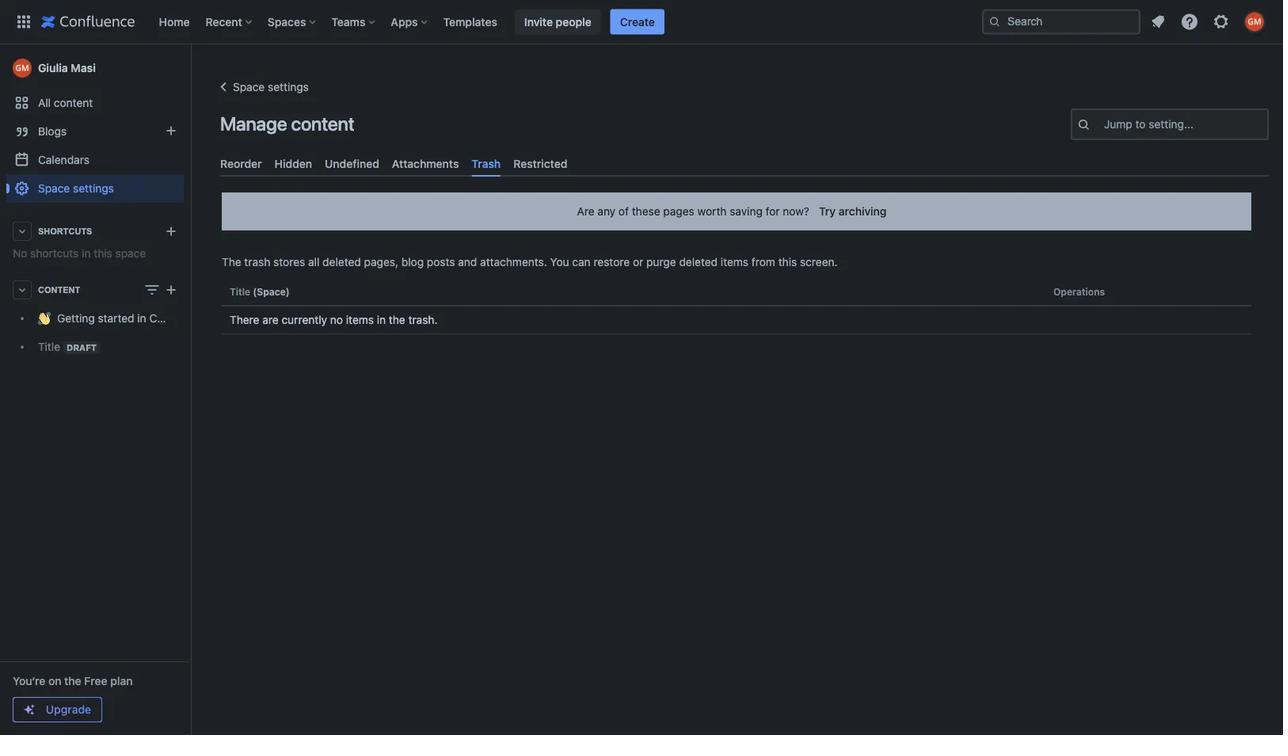 Task type: describe. For each thing, give the bounding box(es) containing it.
create a blog image
[[162, 121, 181, 140]]

2 deleted from the left
[[679, 256, 718, 269]]

banner containing home
[[0, 0, 1283, 44]]

getting started in confluence link
[[6, 304, 208, 333]]

Search settings text field
[[1104, 116, 1107, 132]]

are any of these pages worth saving for now?
[[577, 205, 810, 218]]

tab list containing reorder
[[214, 151, 1275, 177]]

masi
[[71, 61, 96, 74]]

calendars link
[[6, 146, 184, 174]]

tree inside space element
[[6, 304, 208, 361]]

the trash stores all deleted pages, blog posts and attachments. you can restore or purge deleted items from this screen.
[[222, 256, 838, 269]]

0 vertical spatial space settings link
[[214, 78, 309, 97]]

there are currently no items in the trash.
[[230, 313, 438, 327]]

invite people
[[524, 15, 592, 28]]

in for started
[[137, 312, 146, 325]]

are
[[262, 313, 279, 327]]

home link
[[154, 9, 195, 34]]

space
[[115, 247, 146, 260]]

teams
[[331, 15, 366, 28]]

started
[[98, 312, 134, 325]]

all content
[[38, 96, 93, 109]]

shortcuts button
[[6, 217, 184, 246]]

you
[[550, 256, 569, 269]]

settings icon image
[[1212, 12, 1231, 31]]

these
[[632, 205, 660, 218]]

no
[[330, 313, 343, 327]]

giulia masi link
[[6, 52, 184, 84]]

appswitcher icon image
[[14, 12, 33, 31]]

of
[[619, 205, 629, 218]]

you're on the free plan
[[13, 675, 133, 688]]

shortcuts
[[38, 226, 92, 236]]

pages,
[[364, 256, 398, 269]]

pages
[[663, 205, 695, 218]]

try
[[819, 205, 836, 218]]

screen.
[[800, 256, 838, 269]]

currently
[[282, 313, 327, 327]]

settings inside space element
[[73, 182, 114, 195]]

space settings inside space element
[[38, 182, 114, 195]]

for
[[766, 205, 780, 218]]

the
[[222, 256, 241, 269]]

1 vertical spatial space
[[38, 182, 70, 195]]

spaces button
[[263, 9, 322, 34]]

free
[[84, 675, 107, 688]]

search image
[[989, 15, 1001, 28]]

undefined
[[325, 157, 379, 170]]

getting
[[57, 312, 95, 325]]

people
[[556, 15, 592, 28]]

archiving
[[839, 205, 887, 218]]

title for title (space)
[[230, 286, 250, 297]]

try archiving
[[819, 205, 887, 218]]

trash
[[244, 256, 270, 269]]

invite people button
[[515, 9, 601, 34]]

hidden link
[[268, 151, 319, 177]]

stores
[[273, 256, 305, 269]]

content for manage content
[[291, 112, 354, 135]]

upgrade button
[[13, 698, 101, 722]]

Search field
[[982, 9, 1141, 34]]

worth
[[698, 205, 727, 218]]

restore
[[594, 256, 630, 269]]

posts
[[427, 256, 455, 269]]

2 horizontal spatial in
[[377, 313, 386, 327]]

create
[[620, 15, 655, 28]]

0 vertical spatial settings
[[268, 80, 309, 93]]

attachments
[[392, 157, 459, 170]]

confluence
[[149, 312, 208, 325]]

trash
[[472, 157, 501, 170]]

calendars
[[38, 153, 89, 166]]

plan
[[110, 675, 133, 688]]

setting...
[[1149, 118, 1194, 131]]

global element
[[10, 0, 979, 44]]

to
[[1136, 118, 1146, 131]]

in for shortcuts
[[82, 247, 91, 260]]

content for all content
[[54, 96, 93, 109]]

trash link
[[465, 151, 507, 177]]

attachments link
[[386, 151, 465, 177]]

operations
[[1054, 286, 1105, 297]]

restricted
[[514, 157, 568, 170]]

saving
[[730, 205, 763, 218]]

jump
[[1104, 118, 1133, 131]]

(space)
[[253, 286, 290, 297]]

hidden
[[275, 157, 312, 170]]

giulia masi
[[38, 61, 96, 74]]

any
[[598, 205, 616, 218]]

manage
[[220, 112, 287, 135]]

0 vertical spatial items
[[721, 256, 749, 269]]

1 vertical spatial space settings link
[[6, 174, 184, 203]]

upgrade
[[46, 703, 91, 716]]



Task type: vqa. For each thing, say whether or not it's contained in the screenshot.
No issues were found to match your search
no



Task type: locate. For each thing, give the bounding box(es) containing it.
are
[[577, 205, 595, 218]]

spaces
[[268, 15, 306, 28]]

home
[[159, 15, 190, 28]]

in right started
[[137, 312, 146, 325]]

1 horizontal spatial the
[[389, 313, 405, 327]]

space settings link
[[214, 78, 309, 97], [6, 174, 184, 203]]

blog
[[401, 256, 424, 269]]

content button
[[6, 276, 184, 304]]

1 vertical spatial content
[[291, 112, 354, 135]]

title draft
[[38, 340, 97, 353]]

content right all in the top of the page
[[54, 96, 93, 109]]

0 vertical spatial space settings
[[233, 80, 309, 93]]

items left from
[[721, 256, 749, 269]]

title left draft
[[38, 340, 60, 353]]

recent
[[206, 15, 242, 28]]

in
[[82, 247, 91, 260], [137, 312, 146, 325], [377, 313, 386, 327]]

create a page image
[[162, 280, 181, 299]]

or
[[633, 256, 643, 269]]

shortcuts
[[30, 247, 79, 260]]

1 horizontal spatial this
[[779, 256, 797, 269]]

settings up 'manage content'
[[268, 80, 309, 93]]

blogs link
[[6, 117, 184, 146]]

the right on
[[64, 675, 81, 688]]

apps
[[391, 15, 418, 28]]

in inside "link"
[[137, 312, 146, 325]]

teams button
[[327, 9, 381, 34]]

deleted
[[323, 256, 361, 269], [679, 256, 718, 269]]

from
[[752, 256, 776, 269]]

0 vertical spatial the
[[389, 313, 405, 327]]

1 vertical spatial the
[[64, 675, 81, 688]]

reorder
[[220, 157, 262, 170]]

1 vertical spatial space settings
[[38, 182, 114, 195]]

0 vertical spatial space
[[233, 80, 265, 93]]

change view image
[[143, 280, 162, 299]]

restricted link
[[507, 151, 574, 177]]

content
[[38, 285, 80, 295]]

1 vertical spatial title
[[38, 340, 60, 353]]

tree containing getting started in confluence
[[6, 304, 208, 361]]

settings down the calendars link
[[73, 182, 114, 195]]

giulia
[[38, 61, 68, 74]]

0 vertical spatial title
[[230, 286, 250, 297]]

purge
[[646, 256, 676, 269]]

settings
[[268, 80, 309, 93], [73, 182, 114, 195]]

undefined link
[[319, 151, 386, 177]]

draft
[[67, 342, 97, 353]]

in down the shortcuts dropdown button
[[82, 247, 91, 260]]

all
[[38, 96, 51, 109]]

deleted right all
[[323, 256, 361, 269]]

space element
[[0, 44, 208, 735]]

space settings link down calendars
[[6, 174, 184, 203]]

no
[[13, 247, 27, 260]]

space up manage
[[233, 80, 265, 93]]

0 horizontal spatial space settings link
[[6, 174, 184, 203]]

space settings
[[233, 80, 309, 93], [38, 182, 114, 195]]

1 deleted from the left
[[323, 256, 361, 269]]

premium image
[[23, 703, 36, 716]]

0 horizontal spatial space
[[38, 182, 70, 195]]

templates
[[443, 15, 497, 28]]

the left trash.
[[389, 313, 405, 327]]

0 horizontal spatial settings
[[73, 182, 114, 195]]

space settings link up manage
[[214, 78, 309, 97]]

try archiving button
[[810, 199, 896, 224]]

notification icon image
[[1149, 12, 1168, 31]]

0 vertical spatial content
[[54, 96, 93, 109]]

content inside space element
[[54, 96, 93, 109]]

0 horizontal spatial content
[[54, 96, 93, 109]]

space settings down calendars
[[38, 182, 114, 195]]

tab list
[[214, 151, 1275, 177]]

1 horizontal spatial deleted
[[679, 256, 718, 269]]

attachments.
[[480, 256, 547, 269]]

collapse sidebar image
[[173, 52, 208, 84]]

0 horizontal spatial in
[[82, 247, 91, 260]]

on
[[48, 675, 61, 688]]

0 horizontal spatial this
[[94, 247, 112, 260]]

add shortcut image
[[162, 222, 181, 241]]

you're
[[13, 675, 45, 688]]

banner
[[0, 0, 1283, 44]]

trash.
[[408, 313, 438, 327]]

0 horizontal spatial title
[[38, 340, 60, 353]]

apps button
[[386, 9, 434, 34]]

1 horizontal spatial in
[[137, 312, 146, 325]]

1 horizontal spatial space
[[233, 80, 265, 93]]

1 horizontal spatial content
[[291, 112, 354, 135]]

0 horizontal spatial space settings
[[38, 182, 114, 195]]

1 horizontal spatial settings
[[268, 80, 309, 93]]

1 vertical spatial items
[[346, 313, 374, 327]]

title for title draft
[[38, 340, 60, 353]]

1 horizontal spatial items
[[721, 256, 749, 269]]

this right from
[[779, 256, 797, 269]]

in left trash.
[[377, 313, 386, 327]]

1 horizontal spatial title
[[230, 286, 250, 297]]

and
[[458, 256, 477, 269]]

deleted right purge
[[679, 256, 718, 269]]

content
[[54, 96, 93, 109], [291, 112, 354, 135]]

there
[[230, 313, 259, 327]]

items right the no
[[346, 313, 374, 327]]

space settings up 'manage content'
[[233, 80, 309, 93]]

invite
[[524, 15, 553, 28]]

manage content
[[220, 112, 354, 135]]

1 horizontal spatial space settings link
[[214, 78, 309, 97]]

title inside tree
[[38, 340, 60, 353]]

the
[[389, 313, 405, 327], [64, 675, 81, 688]]

all
[[308, 256, 320, 269]]

0 horizontal spatial deleted
[[323, 256, 361, 269]]

this inside space element
[[94, 247, 112, 260]]

help icon image
[[1180, 12, 1199, 31]]

all content link
[[6, 89, 184, 117]]

content up undefined
[[291, 112, 354, 135]]

1 vertical spatial settings
[[73, 182, 114, 195]]

the inside space element
[[64, 675, 81, 688]]

items
[[721, 256, 749, 269], [346, 313, 374, 327]]

can
[[572, 256, 591, 269]]

no shortcuts in this space
[[13, 247, 146, 260]]

tree
[[6, 304, 208, 361]]

space down calendars
[[38, 182, 70, 195]]

0 horizontal spatial the
[[64, 675, 81, 688]]

templates link
[[439, 9, 502, 34]]

space
[[233, 80, 265, 93], [38, 182, 70, 195]]

getting started in confluence
[[57, 312, 208, 325]]

now?
[[783, 205, 810, 218]]

title up the there at the left of page
[[230, 286, 250, 297]]

jump to setting...
[[1104, 118, 1194, 131]]

create link
[[611, 9, 665, 34]]

this down the shortcuts dropdown button
[[94, 247, 112, 260]]

title
[[230, 286, 250, 297], [38, 340, 60, 353]]

confluence image
[[41, 12, 135, 31], [41, 12, 135, 31]]

1 horizontal spatial space settings
[[233, 80, 309, 93]]

blogs
[[38, 125, 67, 138]]

reorder link
[[214, 151, 268, 177]]

0 horizontal spatial items
[[346, 313, 374, 327]]

title (space)
[[230, 286, 290, 297]]



